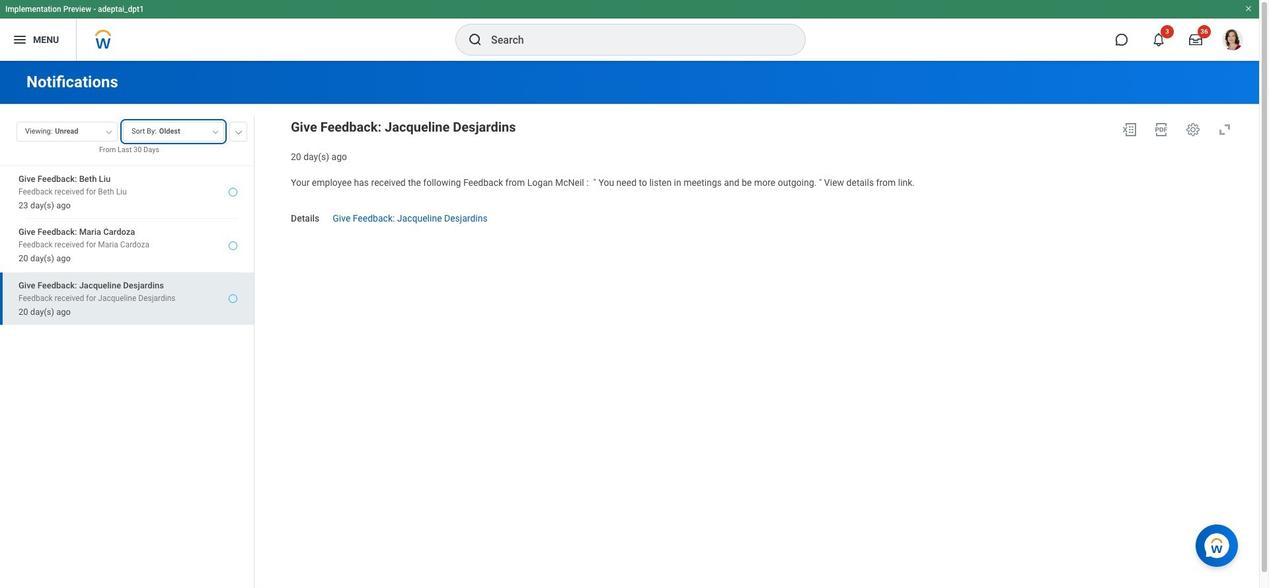 Task type: describe. For each thing, give the bounding box(es) containing it.
inbox items list box
[[0, 165, 254, 588]]

notifications large image
[[1153, 33, 1166, 46]]

more image
[[235, 128, 243, 134]]

Search Workday  search field
[[491, 25, 779, 54]]

inbox large image
[[1190, 33, 1203, 46]]

2 mark read image from the top
[[229, 295, 237, 303]]

1 mark read image from the top
[[229, 241, 237, 250]]

export to excel image
[[1122, 122, 1138, 138]]

task actions image
[[1186, 122, 1202, 138]]



Task type: vqa. For each thing, say whether or not it's contained in the screenshot.
'00201'
no



Task type: locate. For each thing, give the bounding box(es) containing it.
tab panel
[[0, 116, 254, 588]]

main content
[[0, 61, 1260, 588]]

banner
[[0, 0, 1260, 61]]

fullscreen image
[[1218, 122, 1234, 138]]

view printable version (pdf) image
[[1154, 122, 1170, 138]]

profile logan mcneil image
[[1223, 29, 1244, 53]]

mark read image
[[229, 188, 237, 197]]

1 vertical spatial mark read image
[[229, 295, 237, 303]]

close environment banner image
[[1246, 5, 1253, 13]]

0 vertical spatial mark read image
[[229, 241, 237, 250]]

mark read image
[[229, 241, 237, 250], [229, 295, 237, 303]]

search image
[[468, 32, 484, 48]]

justify image
[[12, 32, 28, 48]]

region
[[291, 116, 1239, 163]]



